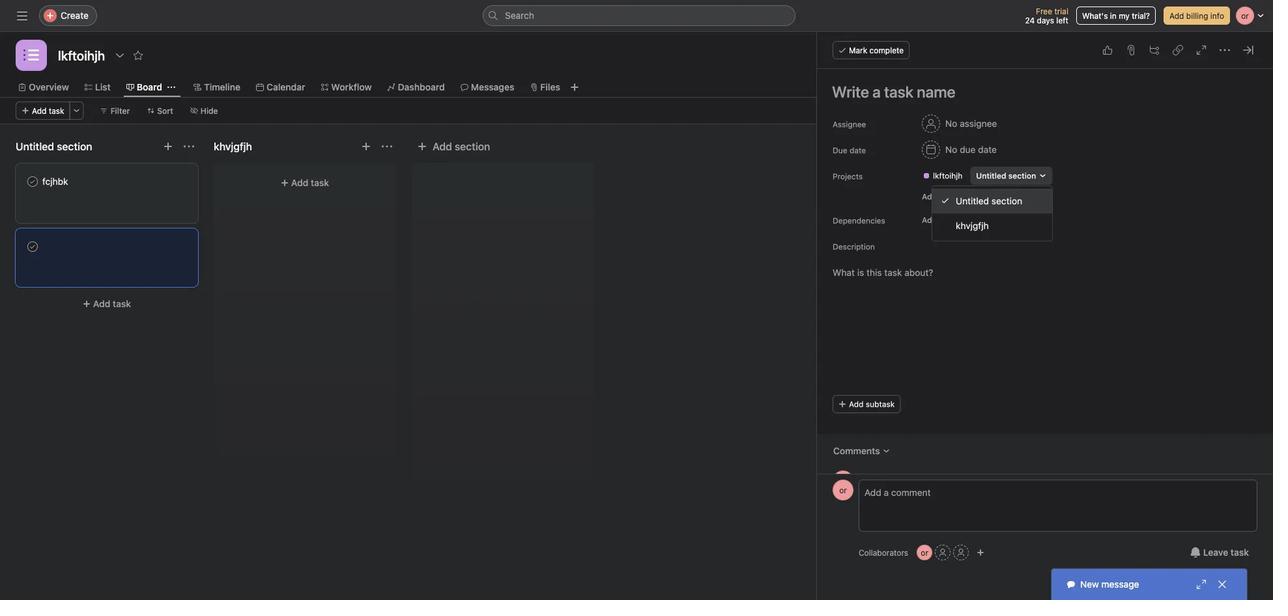Task type: vqa. For each thing, say whether or not it's contained in the screenshot.
the rightmost More section actions Image
yes



Task type: describe. For each thing, give the bounding box(es) containing it.
full screen image
[[1197, 45, 1207, 55]]

add billing info button
[[1164, 7, 1230, 25]]

section inside button
[[455, 140, 490, 153]]

free trial 24 days left
[[1025, 7, 1069, 25]]

more section actions image for khvjgfjh
[[382, 141, 392, 152]]

calendar
[[267, 82, 305, 93]]

board
[[137, 82, 162, 93]]

add subtask image
[[1150, 45, 1160, 55]]

0 likes. click to like this task image
[[1103, 45, 1113, 55]]

untitled section inside popup button
[[977, 171, 1036, 181]]

close details image
[[1244, 45, 1254, 55]]

add tab image
[[570, 82, 580, 93]]

untitled inside option
[[956, 196, 989, 207]]

Task Name text field
[[824, 77, 1258, 107]]

due date
[[833, 146, 866, 155]]

mark complete
[[849, 46, 904, 55]]

create button
[[39, 5, 97, 26]]

no due date button
[[916, 138, 1003, 162]]

add subtask button
[[833, 396, 901, 414]]

untitled section inside option
[[956, 196, 1023, 207]]

untitled section option
[[933, 189, 1053, 214]]

no for no assignee
[[946, 118, 958, 129]]

due
[[833, 146, 848, 155]]

untitled inside popup button
[[977, 171, 1007, 181]]

expand new message image
[[1197, 580, 1207, 590]]

task for leave task button
[[1231, 548, 1249, 559]]

trial?
[[1132, 11, 1150, 20]]

leave task button
[[1182, 542, 1258, 565]]

list
[[95, 82, 111, 93]]

search list box
[[483, 5, 796, 26]]

add to projects button
[[916, 188, 986, 206]]

workflow
[[331, 82, 372, 93]]

dashboard link
[[388, 80, 445, 95]]

close image
[[1217, 580, 1228, 590]]

add or remove collaborators image
[[977, 549, 985, 557]]

0 vertical spatial or button
[[833, 480, 854, 501]]

subtask
[[866, 400, 895, 409]]

copy task link image
[[1173, 45, 1184, 55]]

projects
[[949, 192, 980, 201]]

2 completed checkbox from the top
[[25, 239, 40, 255]]

0 horizontal spatial date
[[850, 146, 866, 155]]

files
[[541, 82, 560, 93]]

sort button
[[141, 102, 179, 120]]

timeline
[[204, 82, 240, 93]]

or for the top the or button
[[840, 486, 847, 495]]

comments button
[[825, 440, 899, 463]]

or for the rightmost the or button
[[921, 549, 929, 558]]

more actions image
[[73, 107, 81, 115]]

collaborators
[[859, 549, 909, 558]]

1 horizontal spatial khvjgfjh
[[956, 221, 989, 231]]

no assignee
[[946, 118, 997, 129]]

section inside popup button
[[1009, 171, 1036, 181]]

search
[[505, 10, 534, 21]]

main content containing no assignee
[[817, 69, 1273, 508]]

free
[[1036, 7, 1053, 16]]

complete
[[870, 46, 904, 55]]

list link
[[85, 80, 111, 95]]

0 vertical spatial khvjgfjh
[[214, 140, 252, 153]]

info
[[1211, 11, 1225, 20]]

add section
[[433, 140, 490, 153]]

no due date
[[946, 144, 997, 155]]

left
[[1057, 16, 1069, 25]]

attachments: add a file to this task, image
[[1126, 45, 1137, 55]]

add task image for khvjgfjh
[[361, 141, 371, 152]]

filter button
[[94, 102, 136, 120]]

dependencies
[[833, 216, 886, 226]]

add task image for untitled section
[[163, 141, 173, 152]]

more actions for this task image
[[1220, 45, 1230, 55]]

add section button
[[412, 135, 496, 158]]

messages
[[471, 82, 514, 93]]

untitled section
[[16, 140, 92, 153]]

0 vertical spatial add task button
[[16, 102, 70, 120]]

leave
[[1204, 548, 1229, 559]]

1 vertical spatial add task button
[[222, 171, 388, 195]]



Task type: locate. For each thing, give the bounding box(es) containing it.
trial
[[1055, 7, 1069, 16]]

search button
[[483, 5, 796, 26]]

untitled section
[[977, 171, 1036, 181], [956, 196, 1023, 207]]

completed image
[[25, 239, 40, 255]]

0 vertical spatial no
[[946, 118, 958, 129]]

add to projects
[[922, 192, 980, 201]]

khvjgfjh
[[214, 140, 252, 153], [956, 221, 989, 231]]

list image
[[23, 48, 39, 63]]

1 vertical spatial no
[[946, 144, 958, 155]]

add task
[[32, 106, 64, 115], [291, 178, 329, 188], [93, 299, 131, 310]]

0 vertical spatial section
[[455, 140, 490, 153]]

add task image down workflow
[[361, 141, 371, 152]]

section
[[455, 140, 490, 153], [1009, 171, 1036, 181], [992, 196, 1023, 207]]

0 horizontal spatial or button
[[833, 480, 854, 501]]

what's in my trial? button
[[1077, 7, 1156, 25]]

add dependencies button
[[916, 211, 998, 229]]

add task for 'add task' button to the middle
[[291, 178, 329, 188]]

overview link
[[18, 80, 69, 95]]

messages link
[[461, 80, 514, 95]]

0 vertical spatial untitled section
[[977, 171, 1036, 181]]

dialog
[[817, 32, 1273, 601]]

no assignee button
[[916, 112, 1003, 136]]

2 vertical spatial section
[[992, 196, 1023, 207]]

description
[[833, 242, 875, 252]]

completed image
[[25, 174, 40, 190]]

0 vertical spatial add task
[[32, 106, 64, 115]]

dashboard
[[398, 82, 445, 93]]

2 vertical spatial add task
[[93, 299, 131, 310]]

0 vertical spatial or
[[840, 486, 847, 495]]

hide button
[[184, 102, 224, 120]]

what's
[[1082, 11, 1108, 20]]

sort
[[157, 106, 173, 115]]

1 vertical spatial or
[[921, 549, 929, 558]]

1 vertical spatial untitled
[[956, 196, 989, 207]]

tab actions image
[[167, 83, 175, 91]]

untitled
[[977, 171, 1007, 181], [956, 196, 989, 207]]

what's in my trial?
[[1082, 11, 1150, 20]]

1 no from the top
[[946, 118, 958, 129]]

no left assignee
[[946, 118, 958, 129]]

projects
[[833, 172, 863, 181]]

0 horizontal spatial or
[[840, 486, 847, 495]]

hide
[[201, 106, 218, 115]]

date
[[978, 144, 997, 155], [850, 146, 866, 155]]

dependencies
[[939, 216, 992, 225]]

add task for the bottommost 'add task' button
[[93, 299, 131, 310]]

in
[[1110, 11, 1117, 20]]

0 horizontal spatial add task image
[[163, 141, 173, 152]]

2 vertical spatial add task button
[[16, 293, 198, 316]]

0 horizontal spatial more section actions image
[[184, 141, 194, 152]]

1 vertical spatial completed checkbox
[[25, 239, 40, 255]]

date inside dropdown button
[[978, 144, 997, 155]]

khvjgfjh down hide
[[214, 140, 252, 153]]

untitled up untitled section option
[[977, 171, 1007, 181]]

1 vertical spatial untitled section
[[956, 196, 1023, 207]]

0 horizontal spatial khvjgfjh
[[214, 140, 252, 153]]

0 vertical spatial untitled
[[977, 171, 1007, 181]]

days
[[1037, 16, 1054, 25]]

2 add task image from the left
[[361, 141, 371, 152]]

billing
[[1187, 11, 1209, 20]]

task for 'add task' button to the middle
[[311, 178, 329, 188]]

leave task
[[1204, 548, 1249, 559]]

task
[[49, 106, 64, 115], [311, 178, 329, 188], [113, 299, 131, 310], [1231, 548, 1249, 559]]

add to starred image
[[133, 50, 143, 61]]

1 horizontal spatial date
[[978, 144, 997, 155]]

to
[[939, 192, 947, 201]]

mark complete button
[[833, 41, 910, 59]]

untitled section button
[[971, 167, 1053, 185]]

add task for topmost 'add task' button
[[32, 106, 64, 115]]

my
[[1119, 11, 1130, 20]]

mark
[[849, 46, 868, 55]]

fcjhbk
[[42, 176, 68, 187]]

add task image
[[163, 141, 173, 152], [361, 141, 371, 152]]

1 vertical spatial add task
[[291, 178, 329, 188]]

workflow link
[[321, 80, 372, 95]]

add
[[1170, 11, 1184, 20], [32, 106, 47, 115], [433, 140, 452, 153], [291, 178, 308, 188], [922, 192, 937, 201], [922, 216, 937, 225], [93, 299, 110, 310], [849, 400, 864, 409]]

add task image down sort
[[163, 141, 173, 152]]

1 horizontal spatial more section actions image
[[382, 141, 392, 152]]

section down untitled section popup button on the top of the page
[[992, 196, 1023, 207]]

show options image
[[115, 50, 125, 61]]

2 more section actions image from the left
[[382, 141, 392, 152]]

1 horizontal spatial or
[[921, 549, 929, 558]]

section up untitled section option
[[1009, 171, 1036, 181]]

task for the bottommost 'add task' button
[[113, 299, 131, 310]]

add billing info
[[1170, 11, 1225, 20]]

main content
[[817, 69, 1273, 508]]

expand sidebar image
[[17, 10, 27, 21]]

2 no from the top
[[946, 144, 958, 155]]

24
[[1025, 16, 1035, 25]]

more section actions image
[[184, 141, 194, 152], [382, 141, 392, 152]]

or button down comments
[[833, 480, 854, 501]]

Completed checkbox
[[25, 174, 40, 190], [25, 239, 40, 255]]

or button
[[833, 480, 854, 501], [917, 546, 933, 561]]

1 add task image from the left
[[163, 141, 173, 152]]

comments
[[834, 446, 880, 457]]

1 vertical spatial section
[[1009, 171, 1036, 181]]

filter
[[111, 106, 130, 115]]

new message
[[1081, 580, 1140, 590]]

no left due
[[946, 144, 958, 155]]

files link
[[530, 80, 560, 95]]

lkftoihjh link
[[918, 169, 968, 182]]

1 horizontal spatial add task
[[93, 299, 131, 310]]

or right collaborators
[[921, 549, 929, 558]]

overview
[[29, 82, 69, 93]]

timeline link
[[194, 80, 240, 95]]

1 horizontal spatial or button
[[917, 546, 933, 561]]

1 more section actions image from the left
[[184, 141, 194, 152]]

task inside button
[[1231, 548, 1249, 559]]

0 vertical spatial completed checkbox
[[25, 174, 40, 190]]

2 horizontal spatial add task
[[291, 178, 329, 188]]

khvjgfjh down "projects"
[[956, 221, 989, 231]]

dialog containing no assignee
[[817, 32, 1273, 601]]

more section actions image for untitled section
[[184, 141, 194, 152]]

no for no due date
[[946, 144, 958, 155]]

section inside option
[[992, 196, 1023, 207]]

None text field
[[55, 44, 108, 67]]

add subtask
[[849, 400, 895, 409]]

calendar link
[[256, 80, 305, 95]]

1 horizontal spatial add task image
[[361, 141, 371, 152]]

untitled section up 'dependencies'
[[956, 196, 1023, 207]]

or down comments
[[840, 486, 847, 495]]

assignee
[[960, 118, 997, 129]]

section down the messages link
[[455, 140, 490, 153]]

untitled up 'dependencies'
[[956, 196, 989, 207]]

or
[[840, 486, 847, 495], [921, 549, 929, 558]]

1 completed checkbox from the top
[[25, 174, 40, 190]]

untitled section up untitled section option
[[977, 171, 1036, 181]]

due
[[960, 144, 976, 155]]

add dependencies
[[922, 216, 992, 225]]

assignee
[[833, 120, 866, 129]]

board link
[[126, 80, 162, 95]]

or button right collaborators
[[917, 546, 933, 561]]

1 vertical spatial khvjgfjh
[[956, 221, 989, 231]]

1 vertical spatial or button
[[917, 546, 933, 561]]

create
[[61, 10, 89, 21]]

0 horizontal spatial add task
[[32, 106, 64, 115]]

add task button
[[16, 102, 70, 120], [222, 171, 388, 195], [16, 293, 198, 316]]

no
[[946, 118, 958, 129], [946, 144, 958, 155]]

task for topmost 'add task' button
[[49, 106, 64, 115]]

lkftoihjh
[[933, 171, 963, 181]]



